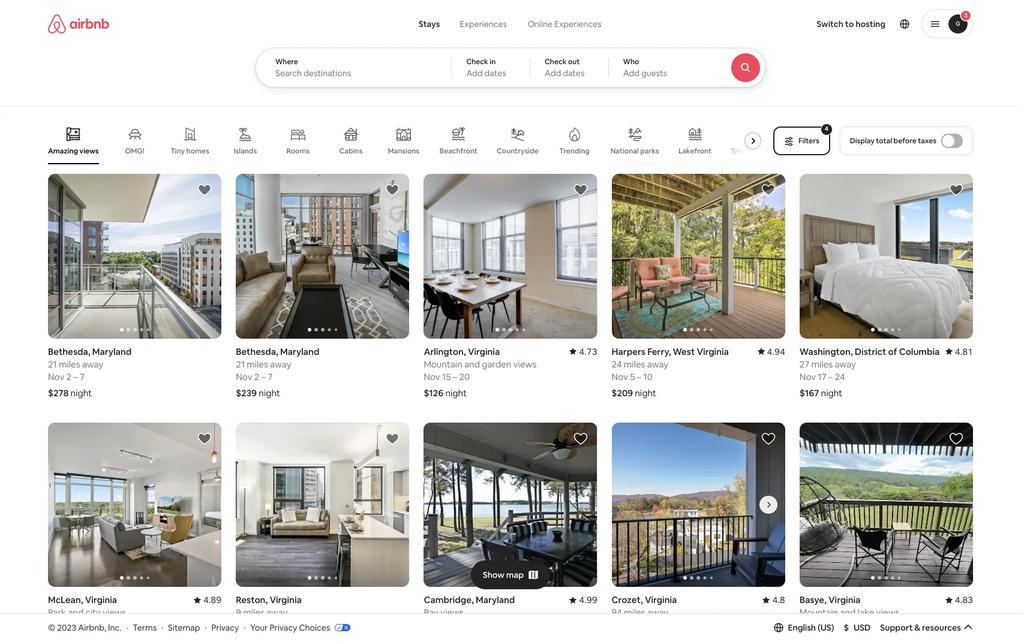Task type: describe. For each thing, give the bounding box(es) containing it.
and for garden
[[465, 359, 480, 370]]

bethesda, for bethesda, maryland 21 miles away nov 2 – 7 $278 night
[[48, 346, 90, 358]]

maryland for cambridge, maryland bay views
[[476, 595, 515, 606]]

views for arlington, virginia mountain and garden views nov 15 – 20 $126 night
[[514, 359, 537, 370]]

4.94
[[767, 346, 786, 358]]

washington,
[[800, 346, 853, 358]]

17
[[818, 371, 827, 383]]

homes
[[186, 146, 209, 156]]

stays button
[[409, 12, 450, 36]]

1 privacy from the left
[[212, 623, 239, 634]]

night inside the harpers ferry, west virginia 24 miles away nov 5 – 10 $209 night
[[635, 388, 657, 399]]

– inside washington, district of columbia 27 miles away nov 17 – 24 $167 night
[[829, 371, 833, 383]]

15 for basye,
[[818, 620, 827, 632]]

park
[[48, 608, 66, 619]]

check for check in add dates
[[467, 57, 488, 67]]

columbia
[[899, 346, 940, 358]]

miles for bethesda, maryland 21 miles away nov 2 – 7 $239 night
[[247, 359, 268, 370]]

add to wishlist: arlington, virginia image
[[574, 183, 588, 197]]

– inside basye, virginia mountain and lake views nov 15 – 20
[[829, 620, 833, 632]]

night inside washington, district of columbia 27 miles away nov 17 – 24 $167 night
[[821, 388, 843, 399]]

national
[[611, 146, 639, 156]]

$278
[[48, 388, 69, 399]]

4.99
[[579, 595, 598, 606]]

away for crozet, virginia 94 miles away
[[648, 608, 669, 619]]

add to wishlist: basye, virginia image
[[950, 432, 964, 446]]

your privacy choices
[[250, 623, 330, 634]]

24 inside the harpers ferry, west virginia 24 miles away nov 5 – 10 $209 night
[[612, 359, 622, 370]]

cambridge, maryland bay views
[[424, 595, 515, 619]]

maryland for bethesda, maryland 21 miles away nov 2 – 7 $278 night
[[92, 346, 132, 358]]

ferry,
[[648, 346, 671, 358]]

9
[[236, 608, 241, 619]]

sitemap link
[[168, 623, 200, 634]]

before
[[894, 136, 917, 146]]

profile element
[[631, 0, 974, 48]]

4 · from the left
[[244, 623, 246, 634]]

add to wishlist: cambridge, maryland image
[[574, 432, 588, 446]]

nov inside bethesda, maryland 21 miles away nov 2 – 7 $278 night
[[48, 371, 64, 383]]

4.8
[[773, 595, 786, 606]]

4.81
[[955, 346, 974, 358]]

$ usd
[[844, 623, 871, 634]]

4.99 out of 5 average rating image
[[570, 595, 598, 606]]

guests
[[642, 68, 667, 79]]

mclean,
[[48, 595, 83, 606]]

– inside 'reston, virginia 9 miles away nov 3 – 8'
[[261, 620, 266, 632]]

virginia for mclean, virginia park and city views nov 5 – 10
[[85, 595, 117, 606]]

– inside bethesda, maryland 21 miles away nov 2 – 7 $239 night
[[261, 371, 266, 383]]

(us)
[[818, 623, 835, 634]]

privacy link
[[212, 623, 239, 634]]

show
[[483, 570, 505, 581]]

bethesda, maryland 21 miles away nov 2 – 7 $239 night
[[236, 346, 320, 399]]

stays tab panel
[[256, 48, 799, 88]]

switch
[[817, 19, 844, 29]]

national parks
[[611, 146, 659, 156]]

of
[[889, 346, 898, 358]]

filters button
[[774, 127, 830, 155]]

$
[[844, 623, 849, 634]]

where
[[275, 57, 298, 67]]

amazing views
[[48, 146, 99, 156]]

2 privacy from the left
[[270, 623, 297, 634]]

map
[[506, 570, 524, 581]]

amazing
[[48, 146, 78, 156]]

english
[[788, 623, 816, 634]]

usd
[[854, 623, 871, 634]]

21 for bethesda, maryland 21 miles away nov 2 – 7 $239 night
[[236, 359, 245, 370]]

add to wishlist: harpers ferry, west virginia image
[[762, 183, 776, 197]]

views for basye, virginia mountain and lake views nov 15 – 20
[[877, 608, 900, 619]]

3 inside 'reston, virginia 9 miles away nov 3 – 8'
[[254, 620, 259, 632]]

terms
[[133, 623, 157, 634]]

terms · sitemap · privacy ·
[[133, 623, 246, 634]]

omg!
[[125, 146, 144, 156]]

stays
[[419, 19, 440, 29]]

beachfront
[[440, 146, 478, 156]]

arlington, virginia mountain and garden views nov 15 – 20 $126 night
[[424, 346, 537, 399]]

3 · from the left
[[205, 623, 207, 634]]

arlington,
[[424, 346, 466, 358]]

crozet,
[[612, 595, 643, 606]]

display total before taxes
[[850, 136, 937, 146]]

online
[[528, 19, 553, 29]]

display
[[850, 136, 875, 146]]

basye,
[[800, 595, 827, 606]]

choices
[[299, 623, 330, 634]]

experiences inside button
[[460, 19, 507, 29]]

4.83
[[955, 595, 974, 606]]

parks
[[641, 146, 659, 156]]

add to wishlist: bethesda, maryland image
[[198, 183, 212, 197]]

maryland for bethesda, maryland 21 miles away nov 2 – 7 $239 night
[[280, 346, 320, 358]]

airbnb,
[[78, 623, 106, 634]]

to
[[846, 19, 854, 29]]

add to wishlist: washington, district of columbia image
[[950, 183, 964, 197]]

Where field
[[275, 68, 432, 79]]

2 experiences from the left
[[555, 19, 602, 29]]

virginia for arlington, virginia mountain and garden views nov 15 – 20 $126 night
[[468, 346, 500, 358]]

harpers ferry, west virginia 24 miles away nov 5 – 10 $209 night
[[612, 346, 729, 399]]

add inside who add guests
[[623, 68, 640, 79]]

tiny
[[171, 146, 185, 156]]

4.89 out of 5 average rating image
[[194, 595, 222, 606]]

3 inside dropdown button
[[965, 11, 968, 19]]

2023
[[57, 623, 76, 634]]

© 2023 airbnb, inc. ·
[[48, 623, 128, 634]]

– inside the harpers ferry, west virginia 24 miles away nov 5 – 10 $209 night
[[637, 371, 642, 383]]

night inside bethesda, maryland 21 miles away nov 2 – 7 $239 night
[[259, 388, 280, 399]]

mclean, virginia park and city views nov 5 – 10
[[48, 595, 126, 632]]

virginia for crozet, virginia 94 miles away
[[645, 595, 677, 606]]

miles for bethesda, maryland 21 miles away nov 2 – 7 $278 night
[[59, 359, 80, 370]]

mountain for arlington,
[[424, 359, 463, 370]]

show map
[[483, 570, 524, 581]]

support & resources
[[881, 623, 961, 634]]

your privacy choices link
[[250, 623, 351, 634]]

sitemap
[[168, 623, 200, 634]]

10 inside the harpers ferry, west virginia 24 miles away nov 5 – 10 $209 night
[[644, 371, 653, 383]]

taxes
[[918, 136, 937, 146]]

2 for $278
[[66, 371, 71, 383]]



Task type: locate. For each thing, give the bounding box(es) containing it.
lakefront
[[679, 146, 712, 156]]

check left in
[[467, 57, 488, 67]]

1 horizontal spatial check
[[545, 57, 567, 67]]

1 vertical spatial 10
[[80, 620, 89, 632]]

21 inside bethesda, maryland 21 miles away nov 2 – 7 $278 night
[[48, 359, 57, 370]]

4.89
[[203, 595, 222, 606]]

add to wishlist: crozet, virginia image
[[762, 432, 776, 446]]

away for bethesda, maryland 21 miles away nov 2 – 7 $239 night
[[270, 359, 291, 370]]

miles inside the harpers ferry, west virginia 24 miles away nov 5 – 10 $209 night
[[624, 359, 645, 370]]

2 7 from the left
[[268, 371, 273, 383]]

online experiences
[[528, 19, 602, 29]]

and for city
[[68, 608, 84, 619]]

virginia inside crozet, virginia 94 miles away
[[645, 595, 677, 606]]

miles up 17
[[812, 359, 833, 370]]

dates inside check out add dates
[[563, 68, 585, 79]]

miles up $278
[[59, 359, 80, 370]]

24 right 17
[[835, 371, 846, 383]]

city
[[86, 608, 101, 619]]

maryland inside cambridge, maryland bay views
[[476, 595, 515, 606]]

views up inc. on the left bottom
[[103, 608, 126, 619]]

20 right (us)
[[835, 620, 846, 632]]

24 inside washington, district of columbia 27 miles away nov 17 – 24 $167 night
[[835, 371, 846, 383]]

4.81 out of 5 average rating image
[[946, 346, 974, 358]]

2 horizontal spatial and
[[840, 608, 856, 619]]

group
[[48, 118, 771, 164], [48, 174, 222, 339], [236, 174, 410, 339], [424, 174, 598, 339], [612, 174, 786, 339], [800, 174, 974, 339], [48, 423, 222, 588], [236, 423, 410, 588], [424, 423, 598, 588], [612, 423, 786, 588], [800, 423, 974, 588]]

20 inside arlington, virginia mountain and garden views nov 15 – 20 $126 night
[[459, 371, 470, 383]]

nov inside arlington, virginia mountain and garden views nov 15 – 20 $126 night
[[424, 371, 440, 383]]

views inside basye, virginia mountain and lake views nov 15 – 20
[[877, 608, 900, 619]]

rooms
[[287, 146, 310, 156]]

4.73 out of 5 average rating image
[[570, 346, 598, 358]]

bethesda, for bethesda, maryland 21 miles away nov 2 – 7 $239 night
[[236, 346, 278, 358]]

15 inside arlington, virginia mountain and garden views nov 15 – 20 $126 night
[[442, 371, 451, 383]]

0 horizontal spatial 15
[[442, 371, 451, 383]]

15 up $126
[[442, 371, 451, 383]]

maryland inside bethesda, maryland 21 miles away nov 2 – 7 $239 night
[[280, 346, 320, 358]]

english (us) button
[[774, 623, 835, 634]]

night right $278
[[71, 388, 92, 399]]

· left the privacy link
[[205, 623, 207, 634]]

add for check out add dates
[[545, 68, 561, 79]]

0 horizontal spatial maryland
[[92, 346, 132, 358]]

4.94 out of 5 average rating image
[[758, 346, 786, 358]]

bethesda, inside bethesda, maryland 21 miles away nov 2 – 7 $278 night
[[48, 346, 90, 358]]

$239
[[236, 388, 257, 399]]

5 inside mclean, virginia park and city views nov 5 – 10
[[66, 620, 71, 632]]

lake
[[858, 608, 875, 619]]

mountain
[[424, 359, 463, 370], [800, 608, 839, 619]]

1 horizontal spatial 10
[[644, 371, 653, 383]]

check
[[467, 57, 488, 67], [545, 57, 567, 67]]

countryside
[[497, 146, 539, 156]]

1 vertical spatial 5
[[66, 620, 71, 632]]

who add guests
[[623, 57, 667, 79]]

1 horizontal spatial 3
[[965, 11, 968, 19]]

1 dates from the left
[[485, 68, 506, 79]]

0 horizontal spatial 7
[[80, 371, 85, 383]]

None search field
[[256, 0, 799, 88]]

1 horizontal spatial privacy
[[270, 623, 297, 634]]

support
[[881, 623, 913, 634]]

1 2 from the left
[[66, 371, 71, 383]]

4 night from the left
[[635, 388, 657, 399]]

3 add from the left
[[623, 68, 640, 79]]

views up support
[[877, 608, 900, 619]]

views down cambridge,
[[441, 608, 464, 619]]

night right $209
[[635, 388, 657, 399]]

away for reston, virginia 9 miles away nov 3 – 8
[[267, 608, 288, 619]]

20 for lake
[[835, 620, 846, 632]]

1 vertical spatial 24
[[835, 371, 846, 383]]

check left 'out'
[[545, 57, 567, 67]]

1 horizontal spatial 20
[[835, 620, 846, 632]]

away inside washington, district of columbia 27 miles away nov 17 – 24 $167 night
[[835, 359, 856, 370]]

virginia inside 'reston, virginia 9 miles away nov 3 – 8'
[[270, 595, 302, 606]]

views right garden at the bottom of page
[[514, 359, 537, 370]]

filters
[[799, 136, 820, 146]]

add to wishlist: mclean, virginia image
[[198, 432, 212, 446]]

experiences right online
[[555, 19, 602, 29]]

nov down 27
[[800, 371, 816, 383]]

0 vertical spatial 20
[[459, 371, 470, 383]]

2 bethesda, from the left
[[236, 346, 278, 358]]

10 down ferry,
[[644, 371, 653, 383]]

1 add from the left
[[467, 68, 483, 79]]

nov inside bethesda, maryland 21 miles away nov 2 – 7 $239 night
[[236, 371, 252, 383]]

and inside arlington, virginia mountain and garden views nov 15 – 20 $126 night
[[465, 359, 480, 370]]

check out add dates
[[545, 57, 585, 79]]

dates for check out add dates
[[563, 68, 585, 79]]

virginia inside mclean, virginia park and city views nov 5 – 10
[[85, 595, 117, 606]]

terms link
[[133, 623, 157, 634]]

bethesda, maryland 21 miles away nov 2 – 7 $278 night
[[48, 346, 132, 399]]

group containing amazing views
[[48, 118, 771, 164]]

mountain down basye,
[[800, 608, 839, 619]]

district
[[855, 346, 887, 358]]

0 vertical spatial 15
[[442, 371, 451, 383]]

2 inside bethesda, maryland 21 miles away nov 2 – 7 $278 night
[[66, 371, 71, 383]]

dates inside check in add dates
[[485, 68, 506, 79]]

miles inside bethesda, maryland 21 miles away nov 2 – 7 $239 night
[[247, 359, 268, 370]]

20 inside basye, virginia mountain and lake views nov 15 – 20
[[835, 620, 846, 632]]

nov inside basye, virginia mountain and lake views nov 15 – 20
[[800, 620, 816, 632]]

1 horizontal spatial 5
[[630, 371, 635, 383]]

west
[[673, 346, 695, 358]]

night right $126
[[446, 388, 467, 399]]

nov down 9
[[236, 620, 252, 632]]

21 up the $239 at left
[[236, 359, 245, 370]]

0 horizontal spatial mountain
[[424, 359, 463, 370]]

and left garden at the bottom of page
[[465, 359, 480, 370]]

support & resources button
[[881, 623, 973, 634]]

none search field containing stays
[[256, 0, 799, 88]]

0 horizontal spatial 21
[[48, 359, 57, 370]]

10
[[644, 371, 653, 383], [80, 620, 89, 632]]

add down experiences button
[[467, 68, 483, 79]]

5 right ©
[[66, 620, 71, 632]]

crozet, virginia 94 miles away
[[612, 595, 677, 619]]

0 horizontal spatial and
[[68, 608, 84, 619]]

your
[[250, 623, 268, 634]]

0 vertical spatial 3
[[965, 11, 968, 19]]

experiences button
[[450, 12, 517, 36]]

add down online experiences
[[545, 68, 561, 79]]

add down 'who'
[[623, 68, 640, 79]]

· left your
[[244, 623, 246, 634]]

total
[[876, 136, 893, 146]]

views inside arlington, virginia mountain and garden views nov 15 – 20 $126 night
[[514, 359, 537, 370]]

miles down reston,
[[243, 608, 265, 619]]

tiny homes
[[171, 146, 209, 156]]

nov inside mclean, virginia park and city views nov 5 – 10
[[48, 620, 64, 632]]

2 add from the left
[[545, 68, 561, 79]]

harpers
[[612, 346, 646, 358]]

1 horizontal spatial experiences
[[555, 19, 602, 29]]

1 night from the left
[[71, 388, 92, 399]]

show map button
[[471, 561, 550, 590]]

7 for $239
[[268, 371, 273, 383]]

21 for bethesda, maryland 21 miles away nov 2 – 7 $278 night
[[48, 359, 57, 370]]

1 vertical spatial 20
[[835, 620, 846, 632]]

$126
[[424, 388, 444, 399]]

check for check out add dates
[[545, 57, 567, 67]]

1 horizontal spatial mountain
[[800, 608, 839, 619]]

1 horizontal spatial dates
[[563, 68, 585, 79]]

mountain down arlington,
[[424, 359, 463, 370]]

nov up $209
[[612, 371, 628, 383]]

20 down arlington,
[[459, 371, 470, 383]]

virginia up lake
[[829, 595, 861, 606]]

20
[[459, 371, 470, 383], [835, 620, 846, 632]]

3 button
[[922, 10, 974, 38]]

2 dates from the left
[[563, 68, 585, 79]]

4.83 out of 5 average rating image
[[946, 595, 974, 606]]

94
[[612, 608, 622, 619]]

virginia inside the harpers ferry, west virginia 24 miles away nov 5 – 10 $209 night
[[697, 346, 729, 358]]

0 horizontal spatial 2
[[66, 371, 71, 383]]

views right amazing
[[80, 146, 99, 156]]

views inside cambridge, maryland bay views
[[441, 608, 464, 619]]

· right inc. on the left bottom
[[126, 623, 128, 634]]

15
[[442, 371, 451, 383], [818, 620, 827, 632]]

virginia for reston, virginia 9 miles away nov 3 – 8
[[270, 595, 302, 606]]

0 horizontal spatial privacy
[[212, 623, 239, 634]]

views inside mclean, virginia park and city views nov 5 – 10
[[103, 608, 126, 619]]

online experiences link
[[517, 12, 612, 36]]

virginia up garden at the bottom of page
[[468, 346, 500, 358]]

reston,
[[236, 595, 268, 606]]

1 21 from the left
[[48, 359, 57, 370]]

1 horizontal spatial and
[[465, 359, 480, 370]]

2 for $239
[[254, 371, 259, 383]]

nov down park
[[48, 620, 64, 632]]

0 horizontal spatial 5
[[66, 620, 71, 632]]

nov up $126
[[424, 371, 440, 383]]

1 horizontal spatial 2
[[254, 371, 259, 383]]

cabins
[[339, 146, 363, 156]]

0 vertical spatial 5
[[630, 371, 635, 383]]

©
[[48, 623, 55, 634]]

1 horizontal spatial 7
[[268, 371, 273, 383]]

views for mclean, virginia park and city views nov 5 – 10
[[103, 608, 126, 619]]

maryland
[[92, 346, 132, 358], [280, 346, 320, 358], [476, 595, 515, 606]]

1 check from the left
[[467, 57, 488, 67]]

add inside check out add dates
[[545, 68, 561, 79]]

0 horizontal spatial 3
[[254, 620, 259, 632]]

and
[[465, 359, 480, 370], [68, 608, 84, 619], [840, 608, 856, 619]]

garden
[[482, 359, 512, 370]]

privacy down 9
[[212, 623, 239, 634]]

20 for garden
[[459, 371, 470, 383]]

7 inside bethesda, maryland 21 miles away nov 2 – 7 $278 night
[[80, 371, 85, 383]]

0 horizontal spatial 10
[[80, 620, 89, 632]]

miles down the crozet,
[[624, 608, 646, 619]]

0 vertical spatial 10
[[644, 371, 653, 383]]

maryland inside bethesda, maryland 21 miles away nov 2 – 7 $278 night
[[92, 346, 132, 358]]

0 horizontal spatial 20
[[459, 371, 470, 383]]

nov inside 'reston, virginia 9 miles away nov 3 – 8'
[[236, 620, 252, 632]]

treehouses
[[731, 146, 771, 156]]

0 vertical spatial mountain
[[424, 359, 463, 370]]

english (us)
[[788, 623, 835, 634]]

2 21 from the left
[[236, 359, 245, 370]]

$167
[[800, 388, 819, 399]]

virginia for basye, virginia mountain and lake views nov 15 – 20
[[829, 595, 861, 606]]

nov up the $239 at left
[[236, 371, 252, 383]]

virginia up your privacy choices
[[270, 595, 302, 606]]

bethesda, up the $239 at left
[[236, 346, 278, 358]]

nov inside the harpers ferry, west virginia 24 miles away nov 5 – 10 $209 night
[[612, 371, 628, 383]]

5 inside the harpers ferry, west virginia 24 miles away nov 5 – 10 $209 night
[[630, 371, 635, 383]]

5 up $209
[[630, 371, 635, 383]]

10 inside mclean, virginia park and city views nov 5 – 10
[[80, 620, 89, 632]]

miles inside crozet, virginia 94 miles away
[[624, 608, 646, 619]]

– inside arlington, virginia mountain and garden views nov 15 – 20 $126 night
[[453, 371, 457, 383]]

privacy right your
[[270, 623, 297, 634]]

away inside the harpers ferry, west virginia 24 miles away nov 5 – 10 $209 night
[[647, 359, 669, 370]]

1 horizontal spatial 24
[[835, 371, 846, 383]]

and down mclean,
[[68, 608, 84, 619]]

·
[[126, 623, 128, 634], [161, 623, 163, 634], [205, 623, 207, 634], [244, 623, 246, 634]]

inc.
[[108, 623, 121, 634]]

0 horizontal spatial bethesda,
[[48, 346, 90, 358]]

1 bethesda, from the left
[[48, 346, 90, 358]]

0 vertical spatial 24
[[612, 359, 622, 370]]

virginia inside basye, virginia mountain and lake views nov 15 – 20
[[829, 595, 861, 606]]

21 up $278
[[48, 359, 57, 370]]

virginia up city
[[85, 595, 117, 606]]

2 check from the left
[[545, 57, 567, 67]]

0 horizontal spatial experiences
[[460, 19, 507, 29]]

2 up $278
[[66, 371, 71, 383]]

experiences up in
[[460, 19, 507, 29]]

2
[[66, 371, 71, 383], [254, 371, 259, 383]]

dates for check in add dates
[[485, 68, 506, 79]]

miles for reston, virginia 9 miles away nov 3 – 8
[[243, 608, 265, 619]]

add to wishlist: bethesda, maryland image
[[386, 183, 400, 197]]

$209
[[612, 388, 633, 399]]

add to wishlist: reston, virginia image
[[386, 432, 400, 446]]

resources
[[923, 623, 961, 634]]

what can we help you find? tab list
[[409, 12, 517, 36]]

1 horizontal spatial bethesda,
[[236, 346, 278, 358]]

27
[[800, 359, 810, 370]]

dates down in
[[485, 68, 506, 79]]

1 · from the left
[[126, 623, 128, 634]]

and up $
[[840, 608, 856, 619]]

trending
[[560, 146, 590, 156]]

2 · from the left
[[161, 623, 163, 634]]

bethesda, up $278
[[48, 346, 90, 358]]

21 inside bethesda, maryland 21 miles away nov 2 – 7 $239 night
[[236, 359, 245, 370]]

views inside group
[[80, 146, 99, 156]]

nov up $278
[[48, 371, 64, 383]]

and inside mclean, virginia park and city views nov 5 – 10
[[68, 608, 84, 619]]

10 down city
[[80, 620, 89, 632]]

islands
[[234, 146, 257, 156]]

and for lake
[[840, 608, 856, 619]]

virginia inside arlington, virginia mountain and garden views nov 15 – 20 $126 night
[[468, 346, 500, 358]]

5 night from the left
[[821, 388, 843, 399]]

away inside bethesda, maryland 21 miles away nov 2 – 7 $239 night
[[270, 359, 291, 370]]

24 down harpers
[[612, 359, 622, 370]]

views
[[80, 146, 99, 156], [514, 359, 537, 370], [103, 608, 126, 619], [441, 608, 464, 619], [877, 608, 900, 619]]

1 horizontal spatial 21
[[236, 359, 245, 370]]

night
[[71, 388, 92, 399], [259, 388, 280, 399], [446, 388, 467, 399], [635, 388, 657, 399], [821, 388, 843, 399]]

1 horizontal spatial 15
[[818, 620, 827, 632]]

&
[[915, 623, 921, 634]]

miles inside washington, district of columbia 27 miles away nov 17 – 24 $167 night
[[812, 359, 833, 370]]

away inside crozet, virginia 94 miles away
[[648, 608, 669, 619]]

miles down harpers
[[624, 359, 645, 370]]

2 horizontal spatial maryland
[[476, 595, 515, 606]]

1 vertical spatial 3
[[254, 620, 259, 632]]

2 horizontal spatial add
[[623, 68, 640, 79]]

1 experiences from the left
[[460, 19, 507, 29]]

dates down 'out'
[[563, 68, 585, 79]]

night inside arlington, virginia mountain and garden views nov 15 – 20 $126 night
[[446, 388, 467, 399]]

nov
[[48, 371, 64, 383], [236, 371, 252, 383], [424, 371, 440, 383], [612, 371, 628, 383], [800, 371, 816, 383], [48, 620, 64, 632], [236, 620, 252, 632], [800, 620, 816, 632]]

add for check in add dates
[[467, 68, 483, 79]]

mountain inside basye, virginia mountain and lake views nov 15 – 20
[[800, 608, 839, 619]]

away
[[82, 359, 103, 370], [270, 359, 291, 370], [647, 359, 669, 370], [835, 359, 856, 370], [267, 608, 288, 619], [648, 608, 669, 619]]

who
[[623, 57, 639, 67]]

check inside check out add dates
[[545, 57, 567, 67]]

15 inside basye, virginia mountain and lake views nov 15 – 20
[[818, 620, 827, 632]]

· right terms link
[[161, 623, 163, 634]]

– inside mclean, virginia park and city views nov 5 – 10
[[73, 620, 78, 632]]

miles for crozet, virginia 94 miles away
[[624, 608, 646, 619]]

4.8 out of 5 average rating image
[[763, 595, 786, 606]]

and inside basye, virginia mountain and lake views nov 15 – 20
[[840, 608, 856, 619]]

2 inside bethesda, maryland 21 miles away nov 2 – 7 $239 night
[[254, 371, 259, 383]]

add inside check in add dates
[[467, 68, 483, 79]]

1 7 from the left
[[80, 371, 85, 383]]

night right the $239 at left
[[259, 388, 280, 399]]

0 horizontal spatial check
[[467, 57, 488, 67]]

2 2 from the left
[[254, 371, 259, 383]]

display total before taxes button
[[840, 127, 974, 155]]

7 for $278
[[80, 371, 85, 383]]

3 night from the left
[[446, 388, 467, 399]]

nov left (us)
[[800, 620, 816, 632]]

7 inside bethesda, maryland 21 miles away nov 2 – 7 $239 night
[[268, 371, 273, 383]]

miles inside 'reston, virginia 9 miles away nov 3 – 8'
[[243, 608, 265, 619]]

away inside 'reston, virginia 9 miles away nov 3 – 8'
[[267, 608, 288, 619]]

15 for arlington,
[[442, 371, 451, 383]]

nov inside washington, district of columbia 27 miles away nov 17 – 24 $167 night
[[800, 371, 816, 383]]

1 horizontal spatial maryland
[[280, 346, 320, 358]]

0 horizontal spatial 24
[[612, 359, 622, 370]]

miles inside bethesda, maryland 21 miles away nov 2 – 7 $278 night
[[59, 359, 80, 370]]

4.73
[[579, 346, 598, 358]]

2 night from the left
[[259, 388, 280, 399]]

hosting
[[856, 19, 886, 29]]

1 vertical spatial 15
[[818, 620, 827, 632]]

away inside bethesda, maryland 21 miles away nov 2 – 7 $278 night
[[82, 359, 103, 370]]

in
[[490, 57, 496, 67]]

check in add dates
[[467, 57, 506, 79]]

0 horizontal spatial dates
[[485, 68, 506, 79]]

mountain inside arlington, virginia mountain and garden views nov 15 – 20 $126 night
[[424, 359, 463, 370]]

virginia right the crozet,
[[645, 595, 677, 606]]

15 right english
[[818, 620, 827, 632]]

night down 17
[[821, 388, 843, 399]]

2 up the $239 at left
[[254, 371, 259, 383]]

miles up the $239 at left
[[247, 359, 268, 370]]

1 horizontal spatial add
[[545, 68, 561, 79]]

bethesda, inside bethesda, maryland 21 miles away nov 2 – 7 $239 night
[[236, 346, 278, 358]]

switch to hosting
[[817, 19, 886, 29]]

8
[[268, 620, 273, 632]]

mountain for basye,
[[800, 608, 839, 619]]

night inside bethesda, maryland 21 miles away nov 2 – 7 $278 night
[[71, 388, 92, 399]]

check inside check in add dates
[[467, 57, 488, 67]]

0 horizontal spatial add
[[467, 68, 483, 79]]

– inside bethesda, maryland 21 miles away nov 2 – 7 $278 night
[[73, 371, 78, 383]]

1 vertical spatial mountain
[[800, 608, 839, 619]]

reston, virginia 9 miles away nov 3 – 8
[[236, 595, 302, 632]]

virginia right west
[[697, 346, 729, 358]]

away for bethesda, maryland 21 miles away nov 2 – 7 $278 night
[[82, 359, 103, 370]]



Task type: vqa. For each thing, say whether or not it's contained in the screenshot.
Check inside the Check out Add dates
yes



